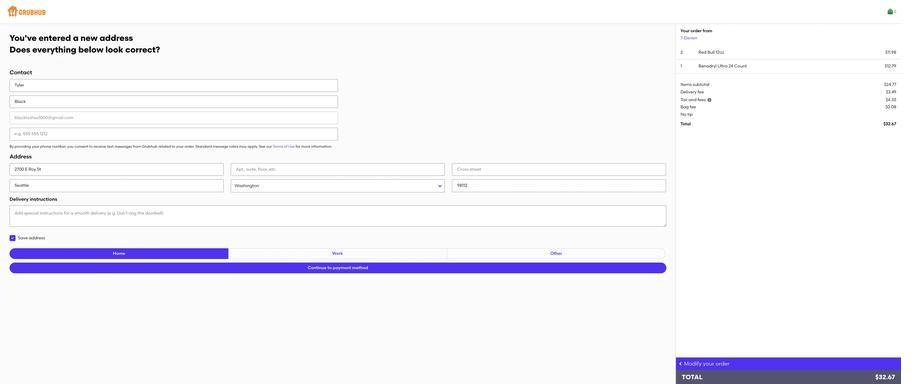 Task type: describe. For each thing, give the bounding box(es) containing it.
1 vertical spatial $32.67
[[875, 374, 895, 381]]

benadryl ultra 24 count
[[699, 64, 747, 69]]

main navigation navigation
[[0, 0, 901, 23]]

related
[[158, 144, 171, 149]]

look
[[105, 44, 123, 55]]

receive
[[94, 144, 106, 149]]

grubhub
[[142, 144, 157, 149]]

items
[[681, 82, 692, 87]]

continue to payment method
[[308, 265, 368, 270]]

use
[[288, 144, 295, 149]]

continue
[[308, 265, 327, 270]]

City text field
[[10, 180, 224, 192]]

contact
[[10, 69, 32, 76]]

no
[[681, 112, 686, 117]]

1 horizontal spatial your
[[176, 144, 184, 149]]

save
[[18, 236, 28, 241]]

you've
[[10, 33, 37, 43]]

order inside 'your order from 7-eleven'
[[691, 28, 702, 33]]

order.
[[185, 144, 195, 149]]

correct?
[[125, 44, 160, 55]]

svg image for save address
[[11, 236, 14, 240]]

count
[[734, 64, 747, 69]]

our
[[266, 144, 272, 149]]

modify
[[684, 361, 702, 367]]

Delivery instructions text field
[[10, 205, 666, 227]]

0 horizontal spatial address
[[29, 236, 45, 241]]

1 vertical spatial order
[[716, 361, 730, 367]]

from inside 'your order from 7-eleven'
[[703, 28, 712, 33]]

by
[[10, 144, 14, 149]]

a
[[73, 33, 79, 43]]

save address
[[18, 236, 45, 241]]

address inside 'you've entered a new address does everything below look correct?'
[[100, 33, 133, 43]]

Address 1 text field
[[10, 163, 224, 176]]

you've entered a new address does everything below look correct?
[[10, 33, 160, 55]]

0 horizontal spatial from
[[133, 144, 141, 149]]

$12.79
[[885, 64, 896, 69]]

svg image for modify your order
[[678, 362, 683, 366]]

providing
[[15, 144, 31, 149]]

1 vertical spatial total
[[682, 374, 703, 381]]

red
[[699, 50, 707, 55]]

ultra
[[718, 64, 728, 69]]

tax and fees
[[681, 97, 706, 102]]

phone
[[40, 144, 51, 149]]

everything
[[32, 44, 76, 55]]

work button
[[228, 248, 447, 259]]

instructions
[[30, 197, 57, 202]]

0 horizontal spatial your
[[32, 144, 39, 149]]

eleven
[[684, 35, 697, 40]]

tip
[[687, 112, 693, 117]]

your order from 7-eleven
[[681, 28, 712, 40]]

benadryl
[[699, 64, 717, 69]]

fees
[[698, 97, 706, 102]]

number,
[[52, 144, 66, 149]]

address
[[10, 153, 32, 160]]

home button
[[10, 248, 228, 259]]

messages
[[115, 144, 132, 149]]

First name text field
[[10, 79, 338, 92]]

you
[[67, 144, 74, 149]]

1 horizontal spatial to
[[172, 144, 175, 149]]

subtotal
[[693, 82, 710, 87]]



Task type: locate. For each thing, give the bounding box(es) containing it.
total down modify
[[682, 374, 703, 381]]

method
[[352, 265, 368, 270]]

3 button
[[887, 6, 896, 17]]

items subtotal
[[681, 82, 710, 87]]

your
[[681, 28, 690, 33]]

0 horizontal spatial order
[[691, 28, 702, 33]]

continue to payment method button
[[10, 263, 666, 274]]

svg image left save
[[11, 236, 14, 240]]

$32.67
[[884, 122, 896, 127], [875, 374, 895, 381]]

delivery for delivery fee
[[681, 90, 697, 95]]

home
[[113, 251, 125, 256]]

0 vertical spatial fee
[[698, 90, 704, 95]]

total down no tip
[[681, 122, 691, 127]]

may
[[239, 144, 247, 149]]

0 horizontal spatial svg image
[[11, 236, 14, 240]]

0 vertical spatial order
[[691, 28, 702, 33]]

terms
[[273, 144, 283, 149]]

apply.
[[248, 144, 258, 149]]

delivery down items
[[681, 90, 697, 95]]

other
[[550, 251, 562, 256]]

delivery instructions
[[10, 197, 57, 202]]

no tip
[[681, 112, 693, 117]]

fee for delivery fee
[[698, 90, 704, 95]]

1 vertical spatial from
[[133, 144, 141, 149]]

total
[[681, 122, 691, 127], [682, 374, 703, 381]]

7-eleven link
[[681, 35, 697, 40]]

3
[[894, 9, 896, 14]]

below
[[78, 44, 103, 55]]

for
[[296, 144, 300, 149]]

fee for bag fee
[[690, 105, 696, 110]]

message
[[213, 144, 228, 149]]

and
[[689, 97, 697, 102]]

bag fee
[[681, 105, 696, 110]]

$11.98
[[885, 50, 896, 55]]

does
[[10, 44, 30, 55]]

address up look in the left of the page
[[100, 33, 133, 43]]

from up bull
[[703, 28, 712, 33]]

Cross street text field
[[452, 163, 666, 176]]

from
[[703, 28, 712, 33], [133, 144, 141, 149]]

0 vertical spatial total
[[681, 122, 691, 127]]

delivery left instructions
[[10, 197, 29, 202]]

entered
[[39, 33, 71, 43]]

order up the eleven
[[691, 28, 702, 33]]

Last name text field
[[10, 95, 338, 108]]

to
[[89, 144, 93, 149], [172, 144, 175, 149], [328, 265, 332, 270]]

2 horizontal spatial your
[[703, 361, 714, 367]]

your right modify
[[703, 361, 714, 367]]

address
[[100, 33, 133, 43], [29, 236, 45, 241]]

your left phone
[[32, 144, 39, 149]]

2 horizontal spatial svg image
[[707, 98, 712, 102]]

fee down tax and fees
[[690, 105, 696, 110]]

fee
[[698, 90, 704, 95], [690, 105, 696, 110]]

1 horizontal spatial svg image
[[678, 362, 683, 366]]

1
[[681, 64, 682, 69]]

consent
[[74, 144, 88, 149]]

1 horizontal spatial order
[[716, 361, 730, 367]]

1 horizontal spatial delivery
[[681, 90, 697, 95]]

delivery fee
[[681, 90, 704, 95]]

to left receive
[[89, 144, 93, 149]]

$3.49
[[886, 90, 896, 95]]

Zip text field
[[452, 180, 666, 192]]

24
[[729, 64, 733, 69]]

text
[[107, 144, 114, 149]]

to left payment
[[328, 265, 332, 270]]

1 vertical spatial svg image
[[11, 236, 14, 240]]

1 vertical spatial delivery
[[10, 197, 29, 202]]

to inside 'button'
[[328, 265, 332, 270]]

1 vertical spatial fee
[[690, 105, 696, 110]]

0 vertical spatial svg image
[[707, 98, 712, 102]]

other button
[[447, 248, 666, 259]]

2
[[681, 50, 683, 55]]

red bull 12oz
[[699, 50, 724, 55]]

modify your order
[[684, 361, 730, 367]]

your left order.
[[176, 144, 184, 149]]

information.
[[311, 144, 332, 149]]

delivery for delivery instructions
[[10, 197, 29, 202]]

terms of use link
[[273, 144, 295, 149]]

rates
[[229, 144, 238, 149]]

see
[[259, 144, 265, 149]]

svg image left modify
[[678, 362, 683, 366]]

bag
[[681, 105, 689, 110]]

12oz
[[716, 50, 724, 55]]

order
[[691, 28, 702, 33], [716, 361, 730, 367]]

2 vertical spatial svg image
[[678, 362, 683, 366]]

7-
[[681, 35, 684, 40]]

0 horizontal spatial delivery
[[10, 197, 29, 202]]

by providing your phone number, you consent to receive text messages from grubhub related to your order. standard message rates may apply. see our terms of use for more information.
[[10, 144, 332, 149]]

Phone telephone field
[[10, 128, 338, 141]]

your
[[32, 144, 39, 149], [176, 144, 184, 149], [703, 361, 714, 367]]

0 horizontal spatial to
[[89, 144, 93, 149]]

1 horizontal spatial address
[[100, 33, 133, 43]]

more
[[301, 144, 310, 149]]

0 vertical spatial from
[[703, 28, 712, 33]]

of
[[284, 144, 287, 149]]

work
[[332, 251, 343, 256]]

svg image right the fees
[[707, 98, 712, 102]]

to right related
[[172, 144, 175, 149]]

0 vertical spatial delivery
[[681, 90, 697, 95]]

$24.77
[[884, 82, 896, 87]]

1 horizontal spatial fee
[[698, 90, 704, 95]]

0 vertical spatial address
[[100, 33, 133, 43]]

svg image
[[707, 98, 712, 102], [11, 236, 14, 240], [678, 362, 683, 366]]

from left grubhub
[[133, 144, 141, 149]]

address right save
[[29, 236, 45, 241]]

order right modify
[[716, 361, 730, 367]]

$4.33
[[886, 97, 896, 102]]

payment
[[333, 265, 351, 270]]

1 horizontal spatial from
[[703, 28, 712, 33]]

tax
[[681, 97, 688, 102]]

standard
[[195, 144, 212, 149]]

2 horizontal spatial to
[[328, 265, 332, 270]]

Address 2 text field
[[231, 163, 445, 176]]

1 vertical spatial address
[[29, 236, 45, 241]]

new
[[81, 33, 98, 43]]

bull
[[708, 50, 715, 55]]

Email email field
[[10, 112, 338, 124]]

0 vertical spatial $32.67
[[884, 122, 896, 127]]

$0.08
[[886, 105, 896, 110]]

fee down subtotal
[[698, 90, 704, 95]]

0 horizontal spatial fee
[[690, 105, 696, 110]]

delivery
[[681, 90, 697, 95], [10, 197, 29, 202]]



Task type: vqa. For each thing, say whether or not it's contained in the screenshot.
7-Eleven link
yes



